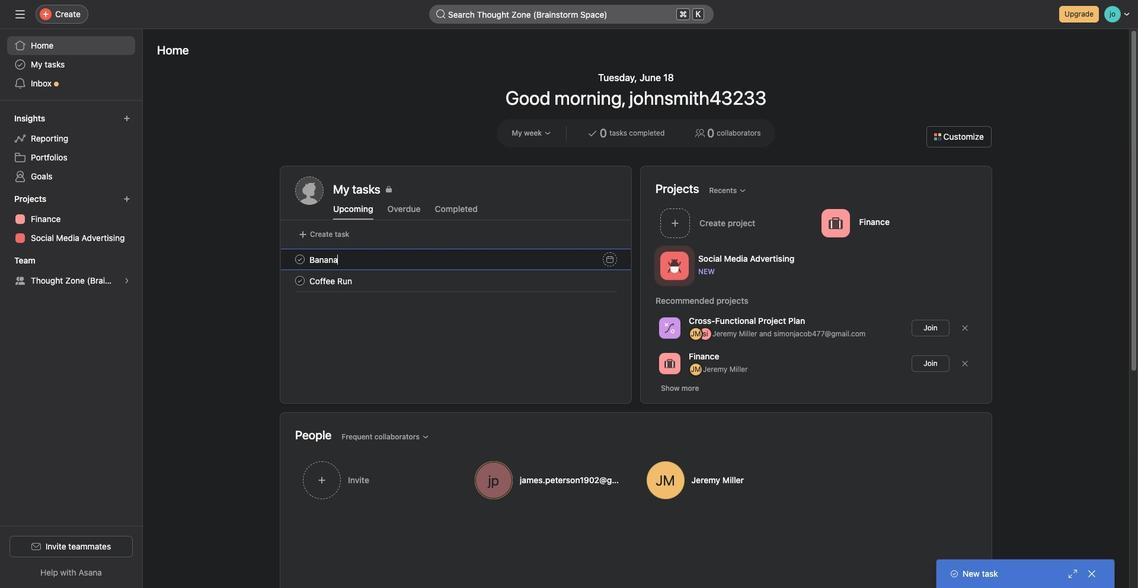 Task type: locate. For each thing, give the bounding box(es) containing it.
briefcase image
[[665, 359, 675, 369]]

jm image right briefcase icon
[[691, 364, 701, 376]]

1 vertical spatial mark complete checkbox
[[293, 274, 307, 288]]

mark complete image for second mark complete option
[[293, 274, 307, 288]]

isinverse image
[[436, 9, 446, 19]]

dismiss recommendation image
[[962, 325, 969, 332], [962, 360, 969, 368]]

1 mark complete checkbox from the top
[[293, 253, 307, 267]]

jm image
[[691, 328, 701, 340], [691, 364, 701, 376]]

Search tasks, projects, and more text field
[[429, 5, 714, 24]]

projects element
[[0, 189, 142, 250]]

Mark complete checkbox
[[293, 253, 307, 267], [293, 274, 307, 288]]

2 dismiss recommendation image from the top
[[962, 360, 969, 368]]

list item
[[656, 205, 817, 241], [281, 249, 631, 270], [281, 270, 631, 292]]

insights element
[[0, 108, 142, 189]]

new project or portfolio image
[[123, 196, 130, 203]]

0 vertical spatial mark complete checkbox
[[293, 253, 307, 267]]

1 vertical spatial jm image
[[691, 364, 701, 376]]

si image
[[703, 328, 708, 340]]

1 mark complete image from the top
[[293, 253, 307, 267]]

jm image left si image
[[691, 328, 701, 340]]

1 dismiss recommendation image from the top
[[962, 325, 969, 332]]

None field
[[429, 5, 714, 24]]

0 vertical spatial mark complete image
[[293, 253, 307, 267]]

1 vertical spatial mark complete image
[[293, 274, 307, 288]]

2 jm image from the top
[[691, 364, 701, 376]]

0 vertical spatial dismiss recommendation image
[[962, 325, 969, 332]]

mark complete image
[[293, 253, 307, 267], [293, 274, 307, 288]]

line_and_symbols image
[[665, 323, 675, 334]]

1 vertical spatial dismiss recommendation image
[[962, 360, 969, 368]]

2 mark complete image from the top
[[293, 274, 307, 288]]

hide sidebar image
[[15, 9, 25, 19]]

0 vertical spatial jm image
[[691, 328, 701, 340]]

see details, thought zone (brainstorm space) image
[[123, 277, 130, 285]]

add profile photo image
[[295, 177, 324, 205]]

mark complete image for first mark complete option
[[293, 253, 307, 267]]

close image
[[1087, 570, 1097, 579]]



Task type: describe. For each thing, give the bounding box(es) containing it.
dismiss recommendation image for line_and_symbols icon
[[962, 325, 969, 332]]

expand new task image
[[1068, 570, 1078, 579]]

Task Name text field
[[309, 255, 601, 265]]

global element
[[0, 29, 142, 100]]

2 mark complete checkbox from the top
[[293, 274, 307, 288]]

briefcase image
[[829, 216, 843, 230]]

teams element
[[0, 250, 142, 293]]

new insights image
[[123, 115, 130, 122]]

dismiss recommendation image for briefcase icon
[[962, 360, 969, 368]]

bug image
[[668, 259, 682, 273]]

1 jm image from the top
[[691, 328, 701, 340]]



Task type: vqa. For each thing, say whether or not it's contained in the screenshot.
the bottommost Help
no



